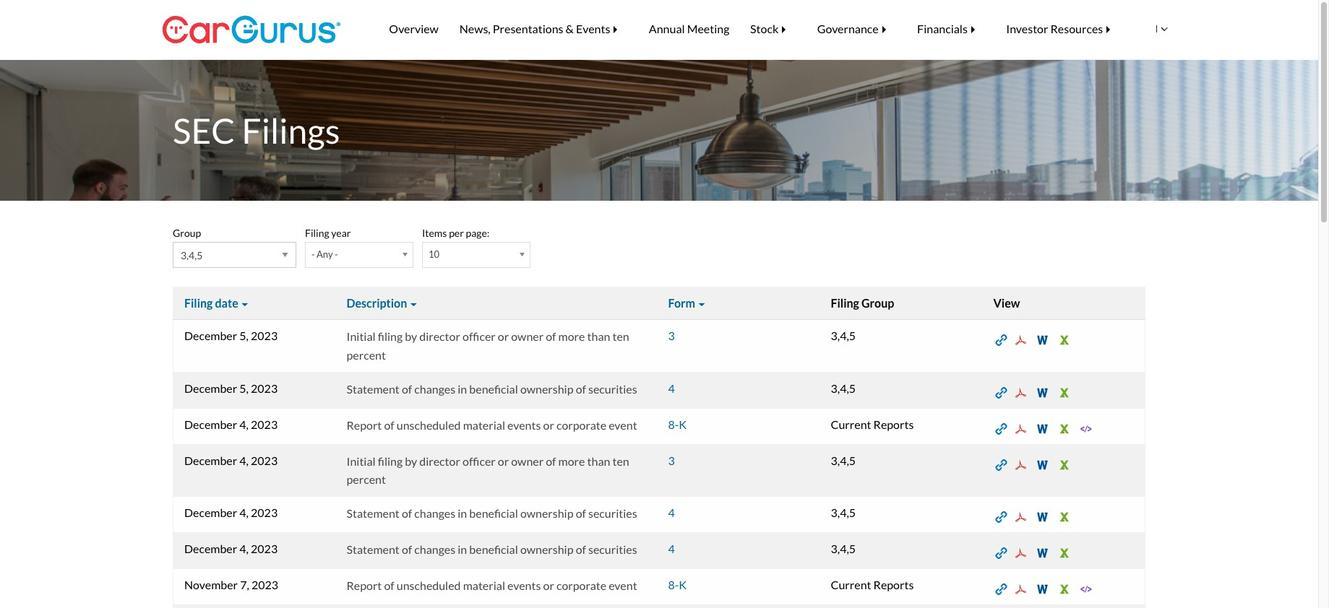 Task type: vqa. For each thing, say whether or not it's contained in the screenshot.
Global associated with RBC
no



Task type: describe. For each thing, give the bounding box(es) containing it.
items per page
[[422, 227, 487, 239]]

menu bar containing overview
[[357, 0, 1153, 58]]

corporate for december 4, 2023
[[557, 418, 607, 432]]

- any - link
[[305, 242, 414, 269]]

overview
[[389, 22, 439, 35]]

4 2023 from the top
[[251, 454, 278, 468]]

current reports for december 4, 2023
[[831, 418, 914, 431]]

filing for december 4, 2023
[[378, 455, 403, 468]]

changes for first the 4 link from the top
[[415, 382, 456, 396]]

events for november 7, 2023
[[508, 579, 541, 593]]

reports for december 4, 2023
[[874, 418, 914, 431]]

unscheduled for december 4, 2023
[[397, 418, 461, 432]]

owner for december 4, 2023
[[511, 455, 544, 468]]

filings
[[242, 110, 340, 151]]

0 horizontal spatial group
[[173, 227, 201, 239]]

annual meeting link
[[639, 12, 740, 46]]

by for december 5, 2023
[[405, 330, 417, 344]]

2 december from the top
[[184, 381, 237, 395]]

corporate for november 7, 2023
[[557, 579, 607, 593]]

officer for december 4, 2023
[[463, 455, 496, 468]]

sec
[[173, 110, 235, 151]]

2 december 4, 2023 from the top
[[184, 454, 278, 468]]

current reports for november 7, 2023
[[831, 578, 914, 592]]

description
[[347, 297, 407, 310]]

3,4,5 for december 4, 2023 3 link
[[831, 454, 856, 468]]

meeting
[[687, 22, 730, 35]]

beneficial for 1st the 4 link from the bottom
[[470, 543, 518, 557]]

cargurus logo image
[[162, 0, 341, 59]]

current for december 4, 2023
[[831, 418, 872, 431]]

filing for filing date
[[184, 297, 213, 310]]

1 4, from the top
[[240, 418, 249, 431]]

3 december 4, 2023 from the top
[[184, 506, 278, 520]]

per
[[449, 227, 464, 239]]

1 statement of changes in beneficial ownership of securities from the top
[[347, 382, 638, 396]]

more for december 4, 2023
[[559, 455, 585, 468]]

en button
[[1121, 8, 1176, 50]]

percent for december 4, 2023
[[347, 473, 386, 487]]

year
[[331, 227, 351, 239]]

8- for november 7, 2023
[[669, 578, 679, 592]]

material for november 7, 2023
[[463, 579, 505, 593]]

1 securities from the top
[[589, 382, 638, 396]]

8- for december 4, 2023
[[669, 418, 679, 431]]

1 ownership from the top
[[521, 382, 574, 396]]

4 december 4, 2023 from the top
[[184, 542, 278, 556]]

filing date link
[[184, 295, 250, 310]]

7,
[[240, 578, 249, 592]]

1 december 4, 2023 from the top
[[184, 418, 278, 431]]

form link
[[669, 295, 707, 310]]

2 4 link from the top
[[669, 506, 675, 520]]

governance link
[[807, 12, 907, 46]]

view
[[994, 297, 1021, 310]]

3 for december 5, 2023
[[669, 329, 675, 343]]

2 ownership from the top
[[521, 507, 574, 520]]

3,4,5 for 2nd the 4 link from the bottom of the page
[[831, 506, 856, 520]]

investor resources link
[[996, 12, 1132, 46]]

10
[[429, 249, 440, 261]]

k for november 7, 2023
[[679, 578, 687, 592]]

&
[[566, 22, 574, 35]]

news, presentations & events
[[460, 22, 611, 35]]

1 4 from the top
[[669, 381, 675, 395]]

filing for december 5, 2023
[[378, 330, 403, 344]]

than for december 4, 2023
[[588, 455, 611, 468]]

3 statement of changes in beneficial ownership of securities from the top
[[347, 543, 638, 557]]

3 for december 4, 2023
[[669, 454, 675, 468]]

beneficial for 2nd the 4 link from the bottom of the page
[[470, 507, 518, 520]]

1 december from the top
[[184, 329, 237, 343]]

2 2023 from the top
[[251, 381, 278, 395]]

7 2023 from the top
[[252, 578, 278, 592]]

- any -
[[312, 249, 338, 261]]

news,
[[460, 22, 491, 35]]

page
[[466, 227, 487, 239]]

report for december 4, 2023
[[347, 418, 382, 432]]

filing year
[[305, 227, 351, 239]]

annual meeting
[[649, 22, 730, 35]]

2 statement of changes in beneficial ownership of securities from the top
[[347, 507, 638, 520]]

8-k link for november 7, 2023
[[669, 578, 687, 592]]

initial filing by director officer or owner of more than ten percent for december 5, 2023
[[347, 330, 630, 362]]

5, for statement of changes in beneficial ownership of securities
[[240, 381, 249, 395]]

reports for november 7, 2023
[[874, 578, 914, 592]]

officer for december 5, 2023
[[463, 330, 496, 344]]

4 4, from the top
[[240, 542, 249, 556]]

beneficial for first the 4 link from the top
[[470, 382, 518, 396]]

investor resources
[[1007, 22, 1104, 35]]

statement for 2nd the 4 link from the bottom of the page
[[347, 507, 400, 520]]

8-k link for december 4, 2023
[[669, 418, 687, 431]]

3 4 link from the top
[[669, 542, 675, 556]]

date
[[215, 297, 238, 310]]

financials link
[[907, 12, 996, 46]]

6 2023 from the top
[[251, 542, 278, 556]]

1 2023 from the top
[[251, 329, 278, 343]]

6 december from the top
[[184, 542, 237, 556]]

december 5, 2023 for statement of changes in beneficial ownership of securities
[[184, 381, 278, 395]]

5 2023 from the top
[[251, 506, 278, 520]]



Task type: locate. For each thing, give the bounding box(es) containing it.
in
[[458, 382, 467, 396], [458, 507, 467, 520], [458, 543, 467, 557]]

en
[[1145, 22, 1159, 35]]

ownership
[[521, 382, 574, 396], [521, 507, 574, 520], [521, 543, 574, 557]]

0 vertical spatial december 5, 2023
[[184, 329, 278, 343]]

changes
[[415, 382, 456, 396], [415, 507, 456, 520], [415, 543, 456, 557]]

group
[[173, 227, 201, 239], [862, 297, 895, 310]]

3 securities from the top
[[589, 543, 638, 557]]

1 vertical spatial event
[[609, 579, 638, 593]]

1 vertical spatial director
[[420, 455, 461, 468]]

1 8- from the top
[[669, 418, 679, 431]]

more for december 5, 2023
[[559, 330, 585, 344]]

2 beneficial from the top
[[470, 507, 518, 520]]

1 director from the top
[[420, 330, 461, 344]]

ten for december 4, 2023
[[613, 455, 630, 468]]

0 vertical spatial 4
[[669, 381, 675, 395]]

1 in from the top
[[458, 382, 467, 396]]

1 reports from the top
[[874, 418, 914, 431]]

2 vertical spatial beneficial
[[470, 543, 518, 557]]

2 director from the top
[[420, 455, 461, 468]]

3,4,5 for december 5, 2023's 3 link
[[831, 329, 856, 343]]

3,4,5 for first the 4 link from the top
[[831, 381, 856, 395]]

0 vertical spatial 3
[[669, 329, 675, 343]]

annual
[[649, 22, 685, 35]]

0 vertical spatial ten
[[613, 330, 630, 344]]

1 statement from the top
[[347, 382, 400, 396]]

1 by from the top
[[405, 330, 417, 344]]

beneficial
[[470, 382, 518, 396], [470, 507, 518, 520], [470, 543, 518, 557]]

2 vertical spatial statement of changes in beneficial ownership of securities
[[347, 543, 638, 557]]

0 horizontal spatial -
[[312, 249, 315, 261]]

1 5, from the top
[[240, 329, 249, 343]]

0 vertical spatial initial filing by director officer or owner of more than ten percent
[[347, 330, 630, 362]]

2 vertical spatial ownership
[[521, 543, 574, 557]]

0 vertical spatial unscheduled
[[397, 418, 461, 432]]

0 vertical spatial 8-
[[669, 418, 679, 431]]

8-k link
[[669, 418, 687, 431], [669, 578, 687, 592]]

0 vertical spatial more
[[559, 330, 585, 344]]

-
[[312, 249, 315, 261], [335, 249, 338, 261]]

initial for december 5, 2023
[[347, 330, 376, 344]]

1 vertical spatial 3 link
[[669, 454, 675, 468]]

2023
[[251, 329, 278, 343], [251, 381, 278, 395], [251, 418, 278, 431], [251, 454, 278, 468], [251, 506, 278, 520], [251, 542, 278, 556], [252, 578, 278, 592]]

0 vertical spatial beneficial
[[470, 382, 518, 396]]

filing date
[[184, 297, 238, 310]]

2 filing from the top
[[378, 455, 403, 468]]

filing for filing group
[[831, 297, 860, 310]]

2 4, from the top
[[240, 454, 249, 468]]

initial for december 4, 2023
[[347, 455, 376, 468]]

1 more from the top
[[559, 330, 585, 344]]

2 events from the top
[[508, 579, 541, 593]]

2 securities from the top
[[589, 507, 638, 520]]

current
[[831, 418, 872, 431], [831, 578, 872, 592]]

resources
[[1051, 22, 1104, 35]]

1 report of unscheduled material events or corporate event from the top
[[347, 418, 638, 432]]

than
[[588, 330, 611, 344], [588, 455, 611, 468]]

1 vertical spatial ownership
[[521, 507, 574, 520]]

governance
[[818, 22, 879, 35]]

0 vertical spatial filing
[[378, 330, 403, 344]]

events
[[508, 418, 541, 432], [508, 579, 541, 593]]

events for december 4, 2023
[[508, 418, 541, 432]]

- right any
[[335, 249, 338, 261]]

2 8- from the top
[[669, 578, 679, 592]]

0 vertical spatial director
[[420, 330, 461, 344]]

0 vertical spatial securities
[[589, 382, 638, 396]]

0 vertical spatial statement
[[347, 382, 400, 396]]

0 vertical spatial ownership
[[521, 382, 574, 396]]

5 december from the top
[[184, 506, 237, 520]]

0 vertical spatial by
[[405, 330, 417, 344]]

presentations
[[493, 22, 564, 35]]

2 percent from the top
[[347, 473, 386, 487]]

1 beneficial from the top
[[470, 382, 518, 396]]

2 current reports from the top
[[831, 578, 914, 592]]

k for december 4, 2023
[[679, 418, 687, 431]]

1 vertical spatial 3
[[669, 454, 675, 468]]

3 ownership from the top
[[521, 543, 574, 557]]

2 5, from the top
[[240, 381, 249, 395]]

2 owner from the top
[[511, 455, 544, 468]]

2 initial from the top
[[347, 455, 376, 468]]

1 k from the top
[[679, 418, 687, 431]]

1 vertical spatial ten
[[613, 455, 630, 468]]

owner for december 5, 2023
[[511, 330, 544, 344]]

1 vertical spatial current reports
[[831, 578, 914, 592]]

1 vertical spatial group
[[862, 297, 895, 310]]

1 vertical spatial corporate
[[557, 579, 607, 593]]

1 vertical spatial securities
[[589, 507, 638, 520]]

0 vertical spatial owner
[[511, 330, 544, 344]]

ten
[[613, 330, 630, 344], [613, 455, 630, 468]]

investor
[[1007, 22, 1049, 35]]

2 december 5, 2023 from the top
[[184, 381, 278, 395]]

1 owner from the top
[[511, 330, 544, 344]]

current reports
[[831, 418, 914, 431], [831, 578, 914, 592]]

material
[[463, 418, 505, 432], [463, 579, 505, 593]]

0 vertical spatial k
[[679, 418, 687, 431]]

0 vertical spatial current reports
[[831, 418, 914, 431]]

december 5, 2023
[[184, 329, 278, 343], [184, 381, 278, 395]]

1 vertical spatial than
[[588, 455, 611, 468]]

event
[[609, 418, 638, 432], [609, 579, 638, 593]]

4
[[669, 381, 675, 395], [669, 506, 675, 520], [669, 542, 675, 556]]

- left any
[[312, 249, 315, 261]]

0 vertical spatial 5,
[[240, 329, 249, 343]]

2 3 from the top
[[669, 454, 675, 468]]

form
[[669, 297, 696, 310]]

2 statement from the top
[[347, 507, 400, 520]]

3 3,4,5 from the top
[[831, 454, 856, 468]]

3,4,5
[[831, 329, 856, 343], [831, 381, 856, 395], [831, 454, 856, 468], [831, 506, 856, 520], [831, 542, 856, 556]]

1 vertical spatial current
[[831, 578, 872, 592]]

2 - from the left
[[335, 249, 338, 261]]

2 ten from the top
[[613, 455, 630, 468]]

10 link
[[422, 242, 531, 269]]

1 3 link from the top
[[669, 329, 675, 343]]

2 material from the top
[[463, 579, 505, 593]]

2 4 from the top
[[669, 506, 675, 520]]

1 8-k from the top
[[669, 418, 687, 431]]

2 8-k from the top
[[669, 578, 687, 592]]

news, presentations & events link
[[449, 12, 639, 46]]

november 7, 2023
[[184, 578, 278, 592]]

or
[[498, 330, 509, 344], [543, 418, 555, 432], [498, 455, 509, 468], [543, 579, 555, 593]]

4 link
[[669, 381, 675, 395], [669, 506, 675, 520], [669, 542, 675, 556]]

director
[[420, 330, 461, 344], [420, 455, 461, 468]]

december 4, 2023
[[184, 418, 278, 431], [184, 454, 278, 468], [184, 506, 278, 520], [184, 542, 278, 556]]

1 unscheduled from the top
[[397, 418, 461, 432]]

1 vertical spatial 4 link
[[669, 506, 675, 520]]

0 vertical spatial 4 link
[[669, 381, 675, 395]]

1 vertical spatial by
[[405, 455, 417, 468]]

0 vertical spatial percent
[[347, 348, 386, 362]]

1 vertical spatial reports
[[874, 578, 914, 592]]

changes for 1st the 4 link from the bottom
[[415, 543, 456, 557]]

0 vertical spatial in
[[458, 382, 467, 396]]

2 vertical spatial 4 link
[[669, 542, 675, 556]]

report of unscheduled material events or corporate event
[[347, 418, 638, 432], [347, 579, 638, 593]]

1 filing from the top
[[378, 330, 403, 344]]

1 event from the top
[[609, 418, 638, 432]]

2 vertical spatial statement
[[347, 543, 400, 557]]

0 vertical spatial material
[[463, 418, 505, 432]]

of
[[546, 330, 556, 344], [402, 382, 412, 396], [576, 382, 586, 396], [384, 418, 395, 432], [546, 455, 556, 468], [402, 507, 412, 520], [576, 507, 586, 520], [402, 543, 412, 557], [576, 543, 586, 557], [384, 579, 395, 593]]

1 changes from the top
[[415, 382, 456, 396]]

0 horizontal spatial filing
[[184, 297, 213, 310]]

unscheduled
[[397, 418, 461, 432], [397, 579, 461, 593]]

1 vertical spatial officer
[[463, 455, 496, 468]]

initial filing by director officer or owner of more than ten percent for december 4, 2023
[[347, 455, 630, 487]]

2 horizontal spatial filing
[[831, 297, 860, 310]]

overview link
[[379, 12, 449, 46]]

5, for initial filing by director officer or owner of more than ten percent
[[240, 329, 249, 343]]

securities
[[589, 382, 638, 396], [589, 507, 638, 520], [589, 543, 638, 557]]

more
[[559, 330, 585, 344], [559, 455, 585, 468]]

4 3,4,5 from the top
[[831, 506, 856, 520]]

2 vertical spatial in
[[458, 543, 467, 557]]

1 material from the top
[[463, 418, 505, 432]]

2 vertical spatial 4
[[669, 542, 675, 556]]

1 vertical spatial report
[[347, 579, 382, 593]]

8-
[[669, 418, 679, 431], [669, 578, 679, 592]]

0 vertical spatial corporate
[[557, 418, 607, 432]]

1 vertical spatial filing
[[378, 455, 403, 468]]

2 vertical spatial changes
[[415, 543, 456, 557]]

by
[[405, 330, 417, 344], [405, 455, 417, 468]]

by for december 4, 2023
[[405, 455, 417, 468]]

1 vertical spatial initial
[[347, 455, 376, 468]]

percent
[[347, 348, 386, 362], [347, 473, 386, 487]]

1 vertical spatial 8-
[[669, 578, 679, 592]]

8-k for december 4, 2023
[[669, 418, 687, 431]]

4 december from the top
[[184, 454, 237, 468]]

0 vertical spatial events
[[508, 418, 541, 432]]

1 percent from the top
[[347, 348, 386, 362]]

current for november 7, 2023
[[831, 578, 872, 592]]

1 vertical spatial 5,
[[240, 381, 249, 395]]

1 vertical spatial owner
[[511, 455, 544, 468]]

0 vertical spatial initial
[[347, 330, 376, 344]]

statement
[[347, 382, 400, 396], [347, 507, 400, 520], [347, 543, 400, 557]]

menu bar
[[357, 0, 1153, 58]]

1 current reports from the top
[[831, 418, 914, 431]]

report for november 7, 2023
[[347, 579, 382, 593]]

1 horizontal spatial filing
[[305, 227, 329, 239]]

filing for filing year
[[305, 227, 329, 239]]

event for november 7, 2023
[[609, 579, 638, 593]]

unscheduled for november 7, 2023
[[397, 579, 461, 593]]

1 4 link from the top
[[669, 381, 675, 395]]

k
[[679, 418, 687, 431], [679, 578, 687, 592]]

3 4, from the top
[[240, 506, 249, 520]]

ten for december 5, 2023
[[613, 330, 630, 344]]

1 than from the top
[[588, 330, 611, 344]]

events
[[576, 22, 611, 35]]

0 vertical spatial group
[[173, 227, 201, 239]]

corporate
[[557, 418, 607, 432], [557, 579, 607, 593]]

5,
[[240, 329, 249, 343], [240, 381, 249, 395]]

1 report from the top
[[347, 418, 382, 432]]

1 initial from the top
[[347, 330, 376, 344]]

1 horizontal spatial -
[[335, 249, 338, 261]]

1 vertical spatial december 5, 2023
[[184, 381, 278, 395]]

stock link
[[740, 12, 807, 46]]

december 5, 2023 for initial filing by director officer or owner of more than ten percent
[[184, 329, 278, 343]]

2 initial filing by director officer or owner of more than ten percent from the top
[[347, 455, 630, 487]]

0 vertical spatial event
[[609, 418, 638, 432]]

3 december from the top
[[184, 418, 237, 431]]

1 officer from the top
[[463, 330, 496, 344]]

3 4 from the top
[[669, 542, 675, 556]]

filing
[[305, 227, 329, 239], [184, 297, 213, 310], [831, 297, 860, 310]]

3 in from the top
[[458, 543, 467, 557]]

percent for december 5, 2023
[[347, 348, 386, 362]]

3 link for december 5, 2023
[[669, 329, 675, 343]]

1 vertical spatial in
[[458, 507, 467, 520]]

3
[[669, 329, 675, 343], [669, 454, 675, 468]]

1 vertical spatial beneficial
[[470, 507, 518, 520]]

2 in from the top
[[458, 507, 467, 520]]

4,
[[240, 418, 249, 431], [240, 454, 249, 468], [240, 506, 249, 520], [240, 542, 249, 556]]

1 ten from the top
[[613, 330, 630, 344]]

report
[[347, 418, 382, 432], [347, 579, 382, 593]]

1 3 from the top
[[669, 329, 675, 343]]

0 vertical spatial current
[[831, 418, 872, 431]]

2 corporate from the top
[[557, 579, 607, 593]]

december
[[184, 329, 237, 343], [184, 381, 237, 395], [184, 418, 237, 431], [184, 454, 237, 468], [184, 506, 237, 520], [184, 542, 237, 556]]

0 vertical spatial reports
[[874, 418, 914, 431]]

1 vertical spatial report of unscheduled material events or corporate event
[[347, 579, 638, 593]]

officer
[[463, 330, 496, 344], [463, 455, 496, 468]]

3 statement from the top
[[347, 543, 400, 557]]

initial filing by director officer or owner of more than ten percent
[[347, 330, 630, 362], [347, 455, 630, 487]]

1 - from the left
[[312, 249, 315, 261]]

1 initial filing by director officer or owner of more than ten percent from the top
[[347, 330, 630, 362]]

november
[[184, 578, 238, 592]]

1 corporate from the top
[[557, 418, 607, 432]]

2 by from the top
[[405, 455, 417, 468]]

0 vertical spatial 8-k link
[[669, 418, 687, 431]]

0 vertical spatial statement of changes in beneficial ownership of securities
[[347, 382, 638, 396]]

0 vertical spatial report
[[347, 418, 382, 432]]

2 vertical spatial securities
[[589, 543, 638, 557]]

1 vertical spatial k
[[679, 578, 687, 592]]

stock
[[751, 22, 779, 35]]

2 3,4,5 from the top
[[831, 381, 856, 395]]

statement of changes in beneficial ownership of securities
[[347, 382, 638, 396], [347, 507, 638, 520], [347, 543, 638, 557]]

statement for first the 4 link from the top
[[347, 382, 400, 396]]

sec filings
[[173, 110, 340, 151]]

3,4,5 for 1st the 4 link from the bottom
[[831, 542, 856, 556]]

2 k from the top
[[679, 578, 687, 592]]

financials
[[918, 22, 968, 35]]

filing group
[[831, 297, 895, 310]]

2 report of unscheduled material events or corporate event from the top
[[347, 579, 638, 593]]

1 vertical spatial more
[[559, 455, 585, 468]]

changes for 2nd the 4 link from the bottom of the page
[[415, 507, 456, 520]]

material for december 4, 2023
[[463, 418, 505, 432]]

1 vertical spatial percent
[[347, 473, 386, 487]]

3 link
[[669, 329, 675, 343], [669, 454, 675, 468]]

0 vertical spatial report of unscheduled material events or corporate event
[[347, 418, 638, 432]]

0 vertical spatial officer
[[463, 330, 496, 344]]

initial
[[347, 330, 376, 344], [347, 455, 376, 468]]

1 vertical spatial unscheduled
[[397, 579, 461, 593]]

reports
[[874, 418, 914, 431], [874, 578, 914, 592]]

1 vertical spatial changes
[[415, 507, 456, 520]]

0 vertical spatial than
[[588, 330, 611, 344]]

any
[[317, 249, 333, 261]]

1 vertical spatial events
[[508, 579, 541, 593]]

director for december 5, 2023
[[420, 330, 461, 344]]

1 vertical spatial statement of changes in beneficial ownership of securities
[[347, 507, 638, 520]]

2 3 link from the top
[[669, 454, 675, 468]]

3 beneficial from the top
[[470, 543, 518, 557]]

3 link for december 4, 2023
[[669, 454, 675, 468]]

0 vertical spatial changes
[[415, 382, 456, 396]]

description link
[[347, 295, 419, 310]]

2 changes from the top
[[415, 507, 456, 520]]

1 vertical spatial 8-k
[[669, 578, 687, 592]]

1 vertical spatial statement
[[347, 507, 400, 520]]

1 horizontal spatial group
[[862, 297, 895, 310]]

1 events from the top
[[508, 418, 541, 432]]

items
[[422, 227, 447, 239]]

3 2023 from the top
[[251, 418, 278, 431]]

2 report from the top
[[347, 579, 382, 593]]

2 officer from the top
[[463, 455, 496, 468]]

2 unscheduled from the top
[[397, 579, 461, 593]]

1 vertical spatial 8-k link
[[669, 578, 687, 592]]

event for december 4, 2023
[[609, 418, 638, 432]]

2 event from the top
[[609, 579, 638, 593]]

2 current from the top
[[831, 578, 872, 592]]

report of unscheduled material events or corporate event for november 7, 2023
[[347, 579, 638, 593]]

1 8-k link from the top
[[669, 418, 687, 431]]

director for december 4, 2023
[[420, 455, 461, 468]]

report of unscheduled material events or corporate event for december 4, 2023
[[347, 418, 638, 432]]

1 vertical spatial 4
[[669, 506, 675, 520]]

8-k
[[669, 418, 687, 431], [669, 578, 687, 592]]

owner
[[511, 330, 544, 344], [511, 455, 544, 468]]

1 vertical spatial material
[[463, 579, 505, 593]]

filing
[[378, 330, 403, 344], [378, 455, 403, 468]]

0 vertical spatial 8-k
[[669, 418, 687, 431]]

1 vertical spatial initial filing by director officer or owner of more than ten percent
[[347, 455, 630, 487]]

8-k for november 7, 2023
[[669, 578, 687, 592]]

than for december 5, 2023
[[588, 330, 611, 344]]

3 changes from the top
[[415, 543, 456, 557]]

0 vertical spatial 3 link
[[669, 329, 675, 343]]

2 than from the top
[[588, 455, 611, 468]]

statement for 1st the 4 link from the bottom
[[347, 543, 400, 557]]

2 8-k link from the top
[[669, 578, 687, 592]]



